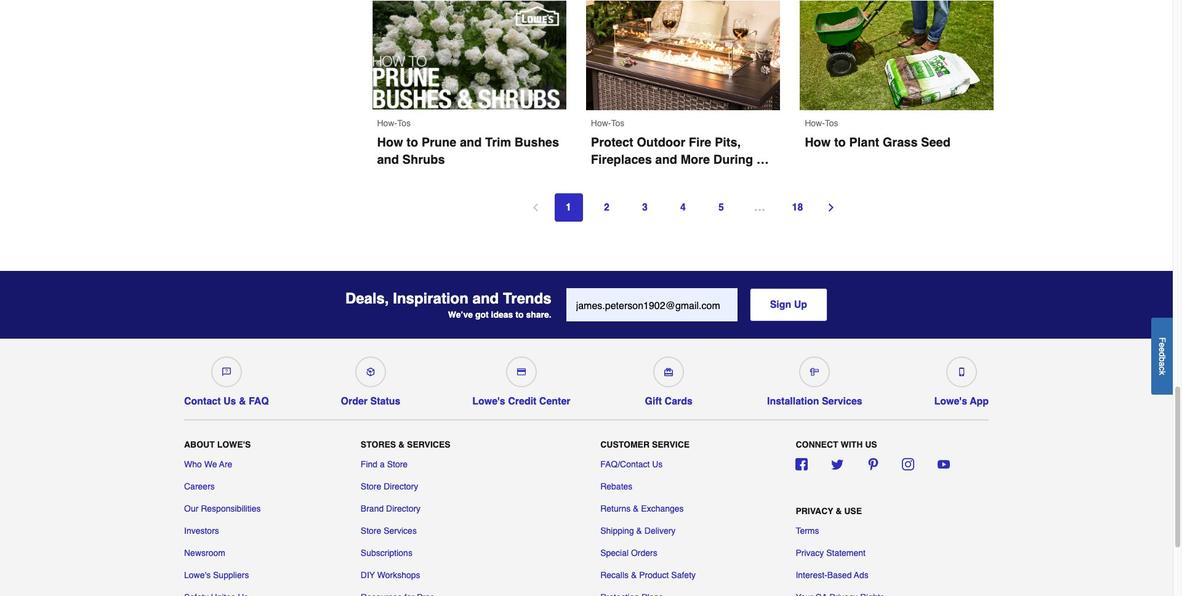 Task type: locate. For each thing, give the bounding box(es) containing it.
services down brand directory link
[[384, 526, 417, 536]]

how left plant
[[805, 136, 831, 150]]

contact us & faq
[[184, 396, 269, 407]]

tos up the shrubs
[[397, 118, 411, 128]]

1 vertical spatial privacy
[[796, 548, 824, 558]]

tos up protect
[[611, 118, 625, 128]]

terms
[[796, 526, 819, 536]]

rebates
[[601, 482, 633, 491]]

e up "d"
[[1158, 342, 1168, 347]]

how up the shrubs
[[377, 136, 403, 150]]

and
[[460, 136, 482, 150], [377, 153, 399, 167], [655, 153, 677, 167], [473, 290, 499, 307]]

services for store services
[[384, 526, 417, 536]]

2
[[604, 202, 610, 213]]

lowe's
[[472, 396, 505, 407], [935, 396, 968, 407], [217, 440, 251, 449], [184, 570, 211, 580]]

lowe's inside lowe's suppliers link
[[184, 570, 211, 580]]

credit card image
[[517, 368, 526, 377]]

1 horizontal spatial how-
[[591, 118, 611, 128]]

1 how- from the left
[[377, 118, 397, 128]]

instagram image
[[902, 458, 915, 470]]

3 how-tos from the left
[[805, 118, 839, 128]]

a inside button
[[1158, 362, 1168, 366]]

0 vertical spatial a
[[1158, 362, 1168, 366]]

1 tos from the left
[[397, 118, 411, 128]]

store inside store services link
[[361, 526, 381, 536]]

1 e from the top
[[1158, 342, 1168, 347]]

directory up brand directory
[[384, 482, 418, 491]]

product
[[639, 570, 669, 580]]

2 how- from the left
[[591, 118, 611, 128]]

store services
[[361, 526, 417, 536]]

e up the b
[[1158, 347, 1168, 352]]

1 vertical spatial services
[[407, 440, 451, 449]]

recalls & product safety
[[601, 570, 696, 580]]

how-
[[377, 118, 397, 128], [591, 118, 611, 128], [805, 118, 825, 128]]

facebook image
[[796, 458, 808, 470]]

lowe's down newsroom link
[[184, 570, 211, 580]]

lowe's app link
[[935, 352, 989, 408]]

contact
[[184, 396, 221, 407]]

store up brand
[[361, 482, 381, 491]]

trends
[[503, 290, 552, 307]]

services up connect with us
[[822, 396, 863, 407]]

special
[[601, 548, 629, 558]]

lowe's left app
[[935, 396, 968, 407]]

customer service
[[601, 440, 690, 449]]

store down stores & services
[[387, 459, 408, 469]]

our responsibilities
[[184, 504, 261, 514]]

lowe's inside lowe's credit center link
[[472, 396, 505, 407]]

1 horizontal spatial us
[[652, 459, 663, 469]]

services up find a store link
[[407, 440, 451, 449]]

0 horizontal spatial how-tos
[[377, 118, 411, 128]]

2 how-tos from the left
[[591, 118, 625, 128]]

store directory
[[361, 482, 418, 491]]

how inside how to prune and trim bushes and shrubs
[[377, 136, 403, 150]]

how-tos up how to plant grass seed
[[805, 118, 839, 128]]

fire
[[689, 136, 712, 150]]

how to prune and trim bushes and shrubs
[[377, 136, 563, 167]]

0 vertical spatial us
[[224, 396, 236, 407]]

0 vertical spatial directory
[[384, 482, 418, 491]]

subscriptions link
[[361, 547, 413, 559]]

0 horizontal spatial a
[[380, 459, 385, 469]]

special orders link
[[601, 547, 658, 559]]

& left faq
[[239, 396, 246, 407]]

store for services
[[361, 526, 381, 536]]

1 horizontal spatial how
[[805, 136, 831, 150]]

2 vertical spatial store
[[361, 526, 381, 536]]

share.
[[526, 310, 552, 320]]

winter
[[591, 170, 629, 184]]

and up 'got' on the left
[[473, 290, 499, 307]]

to inside how to prune and trim bushes and shrubs
[[407, 136, 418, 150]]

interest-based ads
[[796, 570, 869, 580]]

1 how from the left
[[377, 136, 403, 150]]

0 vertical spatial store
[[387, 459, 408, 469]]

about lowe's
[[184, 440, 251, 449]]

& for shipping & delivery
[[637, 526, 642, 536]]

b
[[1158, 357, 1168, 362]]

store down brand
[[361, 526, 381, 536]]

sign up button
[[750, 288, 828, 322]]

lowe's credit center link
[[472, 352, 571, 408]]

how for how to plant grass seed
[[805, 136, 831, 150]]

delivery
[[645, 526, 676, 536]]

to
[[407, 136, 418, 150], [834, 136, 846, 150], [516, 310, 524, 320]]

2 privacy from the top
[[796, 548, 824, 558]]

& right the recalls
[[631, 570, 637, 580]]

a up k
[[1158, 362, 1168, 366]]

suppliers
[[213, 570, 249, 580]]

2 vertical spatial services
[[384, 526, 417, 536]]

how for how to prune and trim bushes and shrubs
[[377, 136, 403, 150]]

pinterest image
[[867, 458, 879, 470]]

faq
[[249, 396, 269, 407]]

& left use
[[836, 506, 842, 516]]

Email Address email field
[[566, 288, 738, 322]]

1 vertical spatial store
[[361, 482, 381, 491]]

youtube image
[[938, 458, 950, 470]]

directory
[[384, 482, 418, 491], [386, 504, 421, 514]]

how-tos for how to plant grass seed
[[805, 118, 839, 128]]

a right find
[[380, 459, 385, 469]]

store directory link
[[361, 480, 418, 493]]

0 horizontal spatial us
[[224, 396, 236, 407]]

to up the shrubs
[[407, 136, 418, 150]]

plant
[[849, 136, 880, 150]]

investors
[[184, 526, 219, 536]]

0 horizontal spatial how-
[[377, 118, 397, 128]]

how-tos up the shrubs
[[377, 118, 411, 128]]

us down customer service
[[652, 459, 663, 469]]

1 horizontal spatial how-tos
[[591, 118, 625, 128]]

installation services link
[[767, 352, 863, 408]]

lowe's suppliers link
[[184, 569, 249, 581]]

order status
[[341, 396, 401, 407]]

seed
[[921, 136, 951, 150]]

during
[[714, 153, 753, 167]]

18 button
[[784, 194, 812, 222]]

lowe's left credit on the bottom
[[472, 396, 505, 407]]

lowe's for lowe's app
[[935, 396, 968, 407]]

f e e d b a c k
[[1158, 337, 1168, 375]]

us right contact at bottom left
[[224, 396, 236, 407]]

lowe's inside lowe's app link
[[935, 396, 968, 407]]

3 how- from the left
[[805, 118, 825, 128]]

pits,
[[715, 136, 741, 150]]

workshops
[[377, 570, 420, 580]]

and left trim
[[460, 136, 482, 150]]

how-tos for protect outdoor fire pits, fireplaces and more during winter
[[591, 118, 625, 128]]

and down outdoor
[[655, 153, 677, 167]]

2 horizontal spatial tos
[[825, 118, 839, 128]]

how to plant grass seed
[[805, 136, 951, 150]]

customer
[[601, 440, 650, 449]]

d
[[1158, 352, 1168, 357]]

statement
[[827, 548, 866, 558]]

& right the stores
[[399, 440, 405, 449]]

c
[[1158, 366, 1168, 371]]

2 how from the left
[[805, 136, 831, 150]]

1 horizontal spatial a
[[1158, 362, 1168, 366]]

& left delivery
[[637, 526, 642, 536]]

connect
[[796, 440, 839, 449]]

0 vertical spatial privacy
[[796, 506, 834, 516]]

2 horizontal spatial how-
[[805, 118, 825, 128]]

2 horizontal spatial how-tos
[[805, 118, 839, 128]]

us
[[224, 396, 236, 407], [652, 459, 663, 469]]

got
[[475, 310, 489, 320]]

privacy statement
[[796, 548, 866, 558]]

0 horizontal spatial to
[[407, 136, 418, 150]]

1 how-tos from the left
[[377, 118, 411, 128]]

store inside store directory link
[[361, 482, 381, 491]]

how-tos up protect
[[591, 118, 625, 128]]

subscriptions
[[361, 548, 413, 558]]

0 vertical spatial services
[[822, 396, 863, 407]]

1 vertical spatial us
[[652, 459, 663, 469]]

2 tos from the left
[[611, 118, 625, 128]]

& for privacy & use
[[836, 506, 842, 516]]

1 vertical spatial directory
[[386, 504, 421, 514]]

privacy up terms link
[[796, 506, 834, 516]]

1 vertical spatial a
[[380, 459, 385, 469]]

us inside 'link'
[[652, 459, 663, 469]]

tos up how to plant grass seed
[[825, 118, 839, 128]]

lowe's suppliers
[[184, 570, 249, 580]]

privacy for privacy & use
[[796, 506, 834, 516]]

privacy
[[796, 506, 834, 516], [796, 548, 824, 558]]

to for prune
[[407, 136, 418, 150]]

tos
[[397, 118, 411, 128], [611, 118, 625, 128], [825, 118, 839, 128]]

privacy up interest- on the right bottom of the page
[[796, 548, 824, 558]]

1 horizontal spatial to
[[516, 310, 524, 320]]

who
[[184, 459, 202, 469]]

2 horizontal spatial to
[[834, 136, 846, 150]]

dimensions image
[[811, 368, 819, 377]]

0 horizontal spatial tos
[[397, 118, 411, 128]]

exchanges
[[641, 504, 684, 514]]

1 privacy from the top
[[796, 506, 834, 516]]

find a store link
[[361, 458, 408, 470]]

to right the "ideas"
[[516, 310, 524, 320]]

interest-based ads link
[[796, 569, 869, 581]]

returns & exchanges
[[601, 504, 684, 514]]

to left plant
[[834, 136, 846, 150]]

find
[[361, 459, 378, 469]]

shipping
[[601, 526, 634, 536]]

tos for protect outdoor fire pits, fireplaces and more during winter
[[611, 118, 625, 128]]

1 horizontal spatial tos
[[611, 118, 625, 128]]

4 button
[[669, 194, 697, 222]]

returns & exchanges link
[[601, 502, 684, 515]]

store for directory
[[361, 482, 381, 491]]

careers
[[184, 482, 215, 491]]

1
[[566, 202, 571, 213]]

0 horizontal spatial how
[[377, 136, 403, 150]]

& right returns
[[633, 504, 639, 514]]

3 tos from the left
[[825, 118, 839, 128]]

and left the shrubs
[[377, 153, 399, 167]]

directory down store directory link
[[386, 504, 421, 514]]



Task type: vqa. For each thing, say whether or not it's contained in the screenshot.
second How- from the left
yes



Task type: describe. For each thing, give the bounding box(es) containing it.
connect with us
[[796, 440, 877, 449]]

deals, inspiration and trends we've got ideas to share.
[[345, 290, 552, 320]]

investors link
[[184, 525, 219, 537]]

5 button
[[707, 194, 736, 222]]

mobile image
[[957, 368, 966, 377]]

faq/contact us
[[601, 459, 663, 469]]

up
[[794, 300, 807, 311]]

privacy for privacy statement
[[796, 548, 824, 558]]

grass
[[883, 136, 918, 150]]

a lighted fire table with a glass wind shield around the flames. image
[[586, 1, 780, 110]]

about
[[184, 440, 215, 449]]

fireplaces
[[591, 153, 652, 167]]

orders
[[631, 548, 658, 558]]

installation
[[767, 396, 819, 407]]

who we are
[[184, 459, 232, 469]]

our responsibilities link
[[184, 502, 261, 515]]

order
[[341, 396, 368, 407]]

k
[[1158, 371, 1168, 375]]

directory for store directory
[[384, 482, 418, 491]]

brand
[[361, 504, 384, 514]]

faq/contact
[[601, 459, 650, 469]]

us for contact
[[224, 396, 236, 407]]

lowe's for lowe's suppliers
[[184, 570, 211, 580]]

are
[[219, 459, 232, 469]]

3
[[642, 202, 648, 213]]

with
[[841, 440, 863, 449]]

more
[[681, 153, 710, 167]]

privacy statement link
[[796, 547, 866, 559]]

sign up form
[[566, 288, 828, 322]]

dots image
[[755, 205, 765, 215]]

services for installation services
[[822, 396, 863, 407]]

newsroom
[[184, 548, 225, 558]]

outdoor
[[637, 136, 686, 150]]

a video showing how to care for a lawn, including seeding, watering, weeding, watering and more. image
[[800, 1, 994, 110]]

ideas
[[491, 310, 513, 320]]

contact us & faq link
[[184, 352, 269, 408]]

we
[[204, 459, 217, 469]]

f e e d b a c k button
[[1152, 318, 1173, 395]]

tos for how to plant grass seed
[[825, 118, 839, 128]]

recalls & product safety link
[[601, 569, 696, 581]]

how- for how to prune and trim bushes and shrubs
[[377, 118, 397, 128]]

& for stores & services
[[399, 440, 405, 449]]

safety
[[671, 570, 696, 580]]

customer care image
[[222, 368, 231, 377]]

store services link
[[361, 525, 417, 537]]

based
[[828, 570, 852, 580]]

pickup image
[[366, 368, 375, 377]]

inspiration
[[393, 290, 469, 307]]

3 button
[[631, 194, 659, 222]]

we've
[[448, 310, 473, 320]]

lowe's up are
[[217, 440, 251, 449]]

shrubs
[[403, 153, 445, 167]]

ads
[[854, 570, 869, 580]]

how-tos for how to prune and trim bushes and shrubs
[[377, 118, 411, 128]]

18
[[792, 202, 803, 213]]

interest-
[[796, 570, 828, 580]]

how- for how to plant grass seed
[[805, 118, 825, 128]]

to inside 'deals, inspiration and trends we've got ideas to share.'
[[516, 310, 524, 320]]

special orders
[[601, 548, 658, 558]]

find a store
[[361, 459, 408, 469]]

stores & services
[[361, 440, 451, 449]]

lowe's credit center
[[472, 396, 571, 407]]

order status link
[[341, 352, 401, 408]]

returns
[[601, 504, 631, 514]]

center
[[539, 396, 571, 407]]

tos for how to prune and trim bushes and shrubs
[[397, 118, 411, 128]]

our
[[184, 504, 199, 514]]

4
[[681, 202, 686, 213]]

how- for protect outdoor fire pits, fireplaces and more during winter
[[591, 118, 611, 128]]

responsibilities
[[201, 504, 261, 514]]

credit
[[508, 396, 537, 407]]

us for faq/contact
[[652, 459, 663, 469]]

gift cards link
[[643, 352, 695, 408]]

and inside protect outdoor fire pits, fireplaces and more during winter
[[655, 153, 677, 167]]

faq/contact us link
[[601, 458, 663, 470]]

status
[[370, 396, 401, 407]]

diy workshops
[[361, 570, 420, 580]]

2 e from the top
[[1158, 347, 1168, 352]]

lowe's for lowe's credit center
[[472, 396, 505, 407]]

installation services
[[767, 396, 863, 407]]

who we are link
[[184, 458, 232, 470]]

to for plant
[[834, 136, 846, 150]]

lowe's app
[[935, 396, 989, 407]]

brand directory link
[[361, 502, 421, 515]]

protect
[[591, 136, 634, 150]]

shipping & delivery link
[[601, 525, 676, 537]]

chevron left image
[[529, 202, 542, 214]]

1 button
[[555, 194, 583, 222]]

chevron right image
[[825, 202, 837, 214]]

diy
[[361, 570, 375, 580]]

& for recalls & product safety
[[631, 570, 637, 580]]

& for returns & exchanges
[[633, 504, 639, 514]]

twitter image
[[831, 458, 844, 470]]

deals,
[[345, 290, 389, 307]]

gift
[[645, 396, 662, 407]]

and inside 'deals, inspiration and trends we've got ideas to share.'
[[473, 290, 499, 307]]

a video about how to prune shrubs and bushes. image
[[372, 1, 566, 110]]

rebates link
[[601, 480, 633, 493]]

careers link
[[184, 480, 215, 493]]

directory for brand directory
[[386, 504, 421, 514]]

gift card image
[[665, 368, 673, 377]]

newsroom link
[[184, 547, 225, 559]]

terms link
[[796, 525, 819, 537]]

store inside find a store link
[[387, 459, 408, 469]]

cards
[[665, 396, 693, 407]]

shipping & delivery
[[601, 526, 676, 536]]

5
[[719, 202, 724, 213]]



